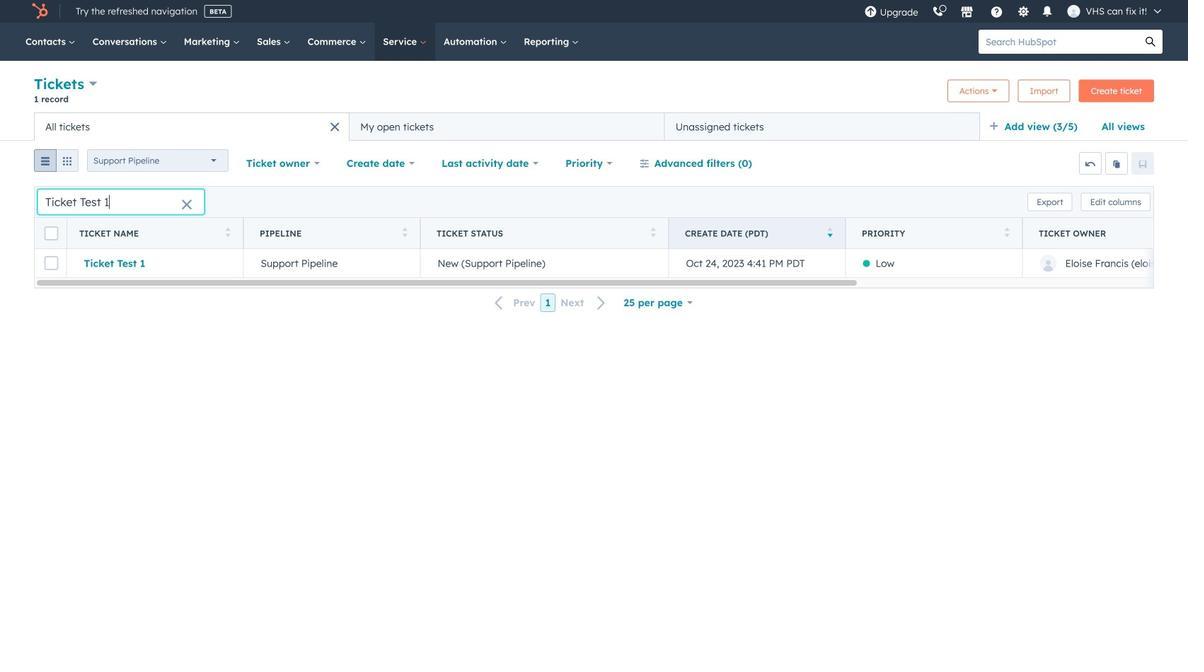 Task type: describe. For each thing, give the bounding box(es) containing it.
Search ID, name, or description search field
[[38, 189, 205, 215]]

Search HubSpot search field
[[979, 30, 1139, 54]]

clear input image
[[181, 200, 192, 211]]

press to sort. image
[[1004, 227, 1010, 237]]

descending sort. press to sort ascending. element
[[828, 227, 833, 240]]

pagination navigation
[[486, 294, 614, 312]]

3 press to sort. image from the left
[[651, 227, 656, 237]]

1 press to sort. element from the left
[[225, 227, 231, 240]]



Task type: vqa. For each thing, say whether or not it's contained in the screenshot.
second Date from the right
no



Task type: locate. For each thing, give the bounding box(es) containing it.
1 press to sort. image from the left
[[225, 227, 231, 237]]

press to sort. image
[[225, 227, 231, 237], [402, 227, 408, 237], [651, 227, 656, 237]]

0 horizontal spatial press to sort. image
[[225, 227, 231, 237]]

descending sort. press to sort ascending. image
[[828, 227, 833, 237]]

marketplaces image
[[961, 6, 973, 19]]

2 horizontal spatial press to sort. image
[[651, 227, 656, 237]]

banner
[[34, 74, 1154, 113]]

2 press to sort. image from the left
[[402, 227, 408, 237]]

menu
[[857, 0, 1171, 23]]

terry turtle image
[[1067, 5, 1080, 18]]

3 press to sort. element from the left
[[651, 227, 656, 240]]

1 horizontal spatial press to sort. image
[[402, 227, 408, 237]]

group
[[34, 149, 79, 178]]

2 press to sort. element from the left
[[402, 227, 408, 240]]

press to sort. element
[[225, 227, 231, 240], [402, 227, 408, 240], [651, 227, 656, 240], [1004, 227, 1010, 240]]

4 press to sort. element from the left
[[1004, 227, 1010, 240]]



